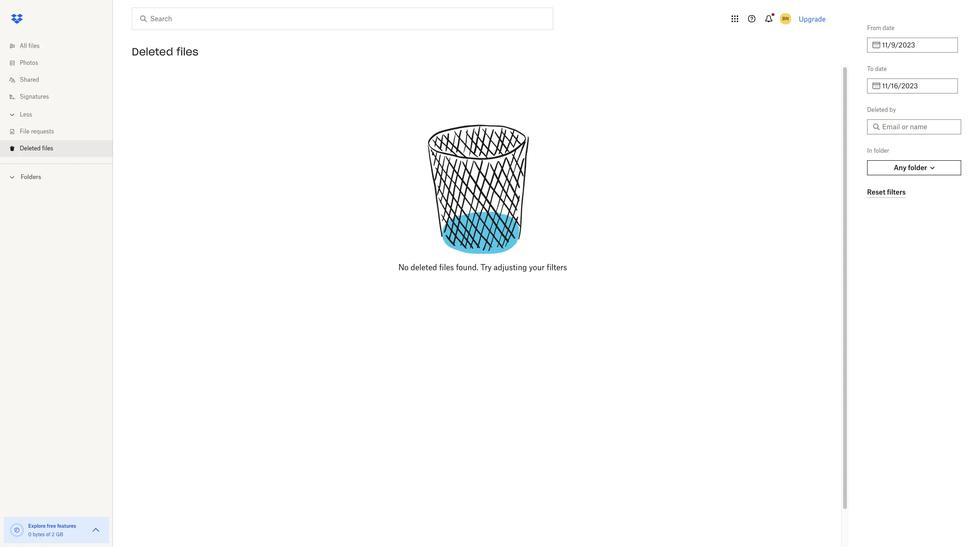 Task type: describe. For each thing, give the bounding box(es) containing it.
signatures link
[[8, 89, 113, 105]]

requests
[[31, 128, 54, 135]]

quota usage element
[[9, 523, 24, 539]]

files inside "list item"
[[42, 145, 53, 152]]

photos
[[20, 59, 38, 66]]

file requests link
[[8, 123, 113, 140]]

from date
[[868, 24, 895, 32]]

1 horizontal spatial deleted
[[132, 45, 173, 58]]

folders button
[[0, 170, 113, 184]]

file requests
[[20, 128, 54, 135]]

free
[[47, 524, 56, 530]]

features
[[57, 524, 76, 530]]

all files
[[20, 42, 40, 49]]

deleted inside "list item"
[[20, 145, 41, 152]]

any
[[894, 164, 907, 172]]

gb
[[56, 532, 63, 538]]

signatures
[[20, 93, 49, 100]]

no
[[399, 263, 409, 273]]

any folder
[[894, 164, 928, 172]]

bn
[[783, 16, 789, 22]]

bytes
[[33, 532, 45, 538]]

less
[[20, 111, 32, 118]]

1 vertical spatial filters
[[547, 263, 567, 273]]

date for from date
[[883, 24, 895, 32]]

deleted files link
[[8, 140, 113, 157]]

From date text field
[[883, 40, 953, 50]]

no deleted files found. try adjusting your filters
[[399, 263, 567, 273]]

to date
[[868, 65, 887, 72]]

to
[[868, 65, 874, 72]]

explore free features 0 bytes of 2 gb
[[28, 524, 76, 538]]

Deleted by text field
[[883, 122, 956, 132]]

deleted
[[411, 263, 437, 273]]

all files link
[[8, 38, 113, 55]]

list containing all files
[[0, 32, 113, 164]]

filters inside button
[[888, 188, 906, 196]]



Task type: vqa. For each thing, say whether or not it's contained in the screenshot.
27
no



Task type: locate. For each thing, give the bounding box(es) containing it.
1 vertical spatial deleted files
[[20, 145, 53, 152]]

photos link
[[8, 55, 113, 72]]

1 vertical spatial deleted
[[868, 106, 888, 113]]

0 vertical spatial deleted
[[132, 45, 173, 58]]

file
[[20, 128, 29, 135]]

0 vertical spatial filters
[[888, 188, 906, 196]]

deleted files inside "list item"
[[20, 145, 53, 152]]

2
[[52, 532, 55, 538]]

1 horizontal spatial deleted files
[[132, 45, 199, 58]]

Search text field
[[150, 14, 534, 24]]

deleted files
[[132, 45, 199, 58], [20, 145, 53, 152]]

filters
[[888, 188, 906, 196], [547, 263, 567, 273]]

filters right reset
[[888, 188, 906, 196]]

2 vertical spatial deleted
[[20, 145, 41, 152]]

0 vertical spatial deleted files
[[132, 45, 199, 58]]

reset filters
[[868, 188, 906, 196]]

list
[[0, 32, 113, 164]]

explore
[[28, 524, 46, 530]]

in folder
[[868, 147, 890, 154]]

less image
[[8, 110, 17, 120]]

any folder button
[[868, 161, 962, 176]]

by
[[890, 106, 896, 113]]

folder
[[874, 147, 890, 154], [909, 164, 928, 172]]

folder inside "button"
[[909, 164, 928, 172]]

bn button
[[778, 11, 794, 26]]

shared link
[[8, 72, 113, 89]]

0 vertical spatial folder
[[874, 147, 890, 154]]

adjusting
[[494, 263, 527, 273]]

folder for in folder
[[874, 147, 890, 154]]

0 horizontal spatial filters
[[547, 263, 567, 273]]

1 horizontal spatial filters
[[888, 188, 906, 196]]

date right from
[[883, 24, 895, 32]]

filters right your
[[547, 263, 567, 273]]

folder right any
[[909, 164, 928, 172]]

1 horizontal spatial folder
[[909, 164, 928, 172]]

folders
[[21, 174, 41, 181]]

To date text field
[[883, 81, 953, 91]]

deleted
[[132, 45, 173, 58], [868, 106, 888, 113], [20, 145, 41, 152]]

try
[[481, 263, 492, 273]]

1 vertical spatial folder
[[909, 164, 928, 172]]

deleted files list item
[[0, 140, 113, 157]]

of
[[46, 532, 50, 538]]

folder for any folder
[[909, 164, 928, 172]]

deleted by
[[868, 106, 896, 113]]

found.
[[456, 263, 479, 273]]

from
[[868, 24, 882, 32]]

0 horizontal spatial deleted files
[[20, 145, 53, 152]]

folder right in
[[874, 147, 890, 154]]

date right the to
[[876, 65, 887, 72]]

reset filters button
[[868, 187, 906, 198]]

0 horizontal spatial deleted
[[20, 145, 41, 152]]

0
[[28, 532, 31, 538]]

reset
[[868, 188, 886, 196]]

upgrade link
[[799, 15, 826, 23]]

in
[[868, 147, 873, 154]]

1 vertical spatial date
[[876, 65, 887, 72]]

date for to date
[[876, 65, 887, 72]]

shared
[[20, 76, 39, 83]]

date
[[883, 24, 895, 32], [876, 65, 887, 72]]

dropbox image
[[8, 9, 26, 28]]

all
[[20, 42, 27, 49]]

your
[[529, 263, 545, 273]]

0 vertical spatial date
[[883, 24, 895, 32]]

0 horizontal spatial folder
[[874, 147, 890, 154]]

upgrade
[[799, 15, 826, 23]]

files
[[29, 42, 40, 49], [177, 45, 199, 58], [42, 145, 53, 152], [439, 263, 454, 273]]

2 horizontal spatial deleted
[[868, 106, 888, 113]]



